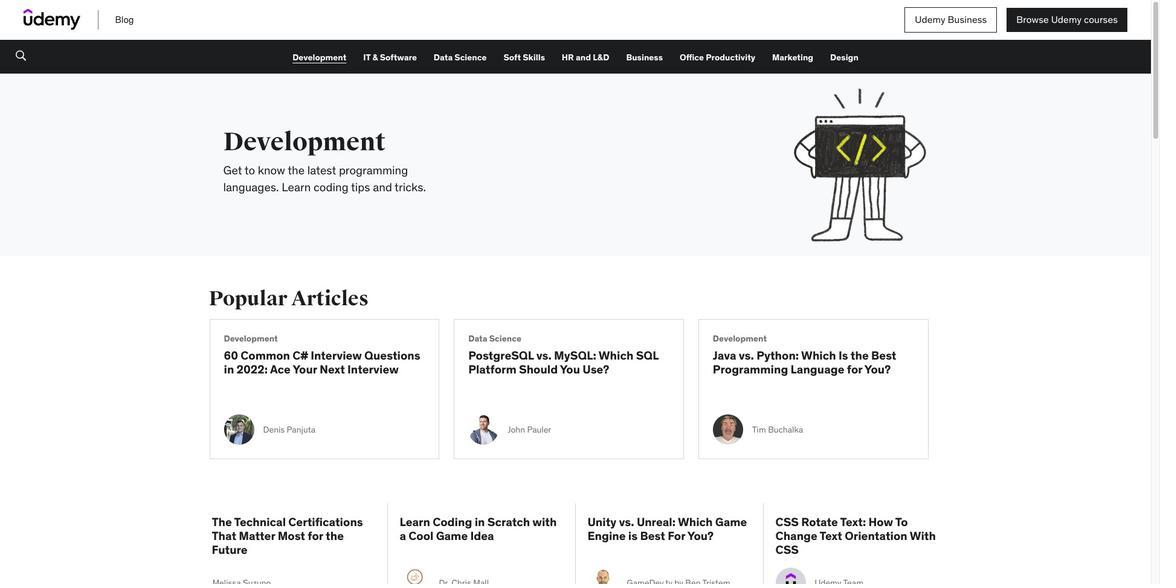 Task type: locate. For each thing, give the bounding box(es) containing it.
2 horizontal spatial the
[[851, 349, 869, 363]]

you
[[560, 363, 580, 377]]

you? right is
[[865, 363, 891, 377]]

learn down know
[[282, 180, 311, 195]]

1 vertical spatial you?
[[687, 529, 714, 544]]

development up latest
[[223, 127, 386, 157]]

development get to know the latest programming languages. learn coding tips and tricks.
[[223, 127, 426, 195]]

1 vertical spatial data
[[468, 334, 487, 345]]

vs. right 'unity'
[[619, 516, 634, 530]]

and
[[576, 52, 591, 63], [373, 180, 392, 195]]

skills
[[523, 52, 545, 63]]

data science postgresql vs. mysql: which sql platform should you use?
[[468, 334, 659, 377]]

soft
[[504, 52, 521, 63]]

rotate
[[801, 516, 838, 530]]

which left is
[[801, 349, 836, 363]]

0 vertical spatial science
[[455, 52, 487, 63]]

0 vertical spatial the
[[288, 163, 305, 177]]

game inside learn coding in scratch with a cool game idea
[[436, 529, 468, 544]]

1 horizontal spatial data
[[468, 334, 487, 345]]

science left soft
[[455, 52, 487, 63]]

vs. left the you
[[536, 349, 552, 363]]

2 css from the top
[[776, 543, 799, 558]]

change
[[776, 529, 817, 544]]

denis
[[263, 425, 285, 435]]

in right the coding on the left of the page
[[475, 516, 485, 530]]

data right software
[[434, 52, 453, 63]]

vs. right java
[[739, 349, 754, 363]]

use?
[[583, 363, 609, 377]]

to
[[895, 516, 908, 530]]

0 horizontal spatial learn
[[282, 180, 311, 195]]

1 vertical spatial and
[[373, 180, 392, 195]]

development for development 60 common c# interview questions in 2022: ace your next interview
[[224, 334, 278, 345]]

office
[[680, 52, 704, 63]]

1 vertical spatial for
[[308, 529, 323, 544]]

which left sql
[[599, 349, 633, 363]]

0 horizontal spatial game
[[436, 529, 468, 544]]

css left the text
[[776, 543, 799, 558]]

postgresql vs. mysql: which sql platform should you use? link
[[468, 349, 669, 390]]

1 vertical spatial science
[[489, 334, 521, 345]]

2 horizontal spatial which
[[801, 349, 836, 363]]

udemy business
[[915, 14, 987, 26]]

0 horizontal spatial data
[[434, 52, 453, 63]]

platform
[[468, 363, 516, 377]]

the inside development get to know the latest programming languages. learn coding tips and tricks.
[[288, 163, 305, 177]]

1 vertical spatial css
[[776, 543, 799, 558]]

&
[[373, 52, 378, 63]]

the right know
[[288, 163, 305, 177]]

software
[[380, 52, 417, 63]]

in left "2022:"
[[224, 363, 234, 377]]

0 horizontal spatial and
[[373, 180, 392, 195]]

with
[[910, 529, 936, 544]]

science
[[455, 52, 487, 63], [489, 334, 521, 345]]

text
[[820, 529, 842, 544]]

for right language
[[847, 363, 862, 377]]

0 horizontal spatial which
[[599, 349, 633, 363]]

marketing link
[[772, 52, 813, 63]]

2 vertical spatial the
[[326, 529, 344, 544]]

with
[[533, 516, 557, 530]]

0 vertical spatial learn
[[282, 180, 311, 195]]

game right for
[[715, 516, 747, 530]]

data science
[[434, 52, 487, 63]]

data up postgresql
[[468, 334, 487, 345]]

development link
[[293, 52, 346, 63]]

2 horizontal spatial vs.
[[739, 349, 754, 363]]

to
[[245, 163, 255, 177]]

1 horizontal spatial best
[[871, 349, 896, 363]]

best inside unity vs. unreal: which game engine is best for you?
[[640, 529, 665, 544]]

60
[[224, 349, 238, 363]]

science inside data science postgresql vs. mysql: which sql platform should you use?
[[489, 334, 521, 345]]

development inside development get to know the latest programming languages. learn coding tips and tricks.
[[223, 127, 386, 157]]

0 horizontal spatial the
[[288, 163, 305, 177]]

in
[[224, 363, 234, 377], [475, 516, 485, 530]]

hr and l&d
[[562, 52, 609, 63]]

0 vertical spatial in
[[224, 363, 234, 377]]

the right is
[[851, 349, 869, 363]]

development up common
[[224, 334, 278, 345]]

udemy
[[915, 14, 945, 26], [1051, 14, 1082, 26]]

future
[[212, 543, 248, 558]]

1 horizontal spatial you?
[[865, 363, 891, 377]]

0 horizontal spatial science
[[455, 52, 487, 63]]

1 horizontal spatial science
[[489, 334, 521, 345]]

development inside development 60 common c# interview questions in 2022: ace your next interview
[[224, 334, 278, 345]]

0 horizontal spatial you?
[[687, 529, 714, 544]]

business link
[[626, 52, 663, 63]]

and down programming
[[373, 180, 392, 195]]

1 horizontal spatial the
[[326, 529, 344, 544]]

development inside "development java vs. python: which is the best programming language for you?"
[[713, 334, 767, 345]]

0 horizontal spatial business
[[626, 52, 663, 63]]

game
[[715, 516, 747, 530], [436, 529, 468, 544]]

and right hr
[[576, 52, 591, 63]]

l&d
[[593, 52, 609, 63]]

1 horizontal spatial udemy
[[1051, 14, 1082, 26]]

0 vertical spatial you?
[[865, 363, 891, 377]]

1 vertical spatial in
[[475, 516, 485, 530]]

ace
[[270, 363, 291, 377]]

data for data science
[[434, 52, 453, 63]]

0 horizontal spatial udemy
[[915, 14, 945, 26]]

which
[[599, 349, 633, 363], [801, 349, 836, 363], [678, 516, 713, 530]]

certifications
[[288, 516, 363, 530]]

best inside "development java vs. python: which is the best programming language for you?"
[[871, 349, 896, 363]]

for
[[668, 529, 685, 544]]

1 vertical spatial business
[[626, 52, 663, 63]]

browse udemy courses
[[1017, 14, 1118, 26]]

data inside data science postgresql vs. mysql: which sql platform should you use?
[[468, 334, 487, 345]]

0 horizontal spatial vs.
[[536, 349, 552, 363]]

learn left the coding on the left of the page
[[400, 516, 430, 530]]

1 horizontal spatial business
[[948, 14, 987, 26]]

vs. inside unity vs. unreal: which game engine is best for you?
[[619, 516, 634, 530]]

engine
[[588, 529, 626, 544]]

0 horizontal spatial in
[[224, 363, 234, 377]]

development left it
[[293, 52, 346, 63]]

for right "most"
[[308, 529, 323, 544]]

1 horizontal spatial game
[[715, 516, 747, 530]]

learn coding in scratch with a cool game idea
[[400, 516, 557, 544]]

which right unreal:
[[678, 516, 713, 530]]

should
[[519, 363, 558, 377]]

the
[[212, 516, 232, 530]]

2 udemy from the left
[[1051, 14, 1082, 26]]

0 horizontal spatial for
[[308, 529, 323, 544]]

technical
[[234, 516, 286, 530]]

1 horizontal spatial and
[[576, 52, 591, 63]]

orientation
[[845, 529, 907, 544]]

1 css from the top
[[776, 516, 799, 530]]

science for data science
[[455, 52, 487, 63]]

science up postgresql
[[489, 334, 521, 345]]

office productivity link
[[680, 52, 755, 63]]

the
[[288, 163, 305, 177], [851, 349, 869, 363], [326, 529, 344, 544]]

tips
[[351, 180, 370, 195]]

languages.
[[223, 180, 279, 195]]

0 horizontal spatial best
[[640, 529, 665, 544]]

python:
[[757, 349, 799, 363]]

Search text field
[[0, 40, 36, 74]]

you?
[[865, 363, 891, 377], [687, 529, 714, 544]]

you? right for
[[687, 529, 714, 544]]

0 vertical spatial css
[[776, 516, 799, 530]]

learn inside development get to know the latest programming languages. learn coding tips and tricks.
[[282, 180, 311, 195]]

development up java
[[713, 334, 767, 345]]

for inside the technical certifications that matter most for the future
[[308, 529, 323, 544]]

0 vertical spatial business
[[948, 14, 987, 26]]

game left idea
[[436, 529, 468, 544]]

1 udemy from the left
[[915, 14, 945, 26]]

css rotate text: how to change text orientation with css
[[776, 516, 936, 558]]

questions
[[364, 349, 420, 363]]

the right "most"
[[326, 529, 344, 544]]

you? inside "development java vs. python: which is the best programming language for you?"
[[865, 363, 891, 377]]

css
[[776, 516, 799, 530], [776, 543, 799, 558]]

business
[[948, 14, 987, 26], [626, 52, 663, 63]]

buchalka
[[768, 425, 803, 435]]

1 horizontal spatial which
[[678, 516, 713, 530]]

1 horizontal spatial learn
[[400, 516, 430, 530]]

vs.
[[536, 349, 552, 363], [739, 349, 754, 363], [619, 516, 634, 530]]

0 vertical spatial data
[[434, 52, 453, 63]]

1 vertical spatial learn
[[400, 516, 430, 530]]

development for development get to know the latest programming languages. learn coding tips and tricks.
[[223, 127, 386, 157]]

0 vertical spatial for
[[847, 363, 862, 377]]

data science link
[[434, 52, 487, 63]]

1 horizontal spatial in
[[475, 516, 485, 530]]

1 vertical spatial the
[[851, 349, 869, 363]]

search icon image
[[16, 50, 26, 62]]

game inside unity vs. unreal: which game engine is best for you?
[[715, 516, 747, 530]]

best
[[871, 349, 896, 363], [640, 529, 665, 544]]

for
[[847, 363, 862, 377], [308, 529, 323, 544]]

css left rotate
[[776, 516, 799, 530]]

1 horizontal spatial vs.
[[619, 516, 634, 530]]

courses
[[1084, 14, 1118, 26]]

2022:
[[237, 363, 268, 377]]

the technical certifications that matter most for the future
[[212, 516, 363, 558]]

0 vertical spatial best
[[871, 349, 896, 363]]

learn coding in scratch with a cool game idea link
[[400, 516, 563, 557]]

1 horizontal spatial for
[[847, 363, 862, 377]]

learn
[[282, 180, 311, 195], [400, 516, 430, 530]]

1 vertical spatial best
[[640, 529, 665, 544]]

development for development
[[293, 52, 346, 63]]



Task type: vqa. For each thing, say whether or not it's contained in the screenshot.
"three"
no



Task type: describe. For each thing, give the bounding box(es) containing it.
data for data science postgresql vs. mysql: which sql platform should you use?
[[468, 334, 487, 345]]

popular articles
[[209, 286, 369, 312]]

next
[[320, 363, 345, 377]]

blog
[[115, 14, 134, 25]]

tim
[[752, 425, 766, 435]]

browse
[[1017, 14, 1049, 26]]

john
[[508, 425, 525, 435]]

that
[[212, 529, 236, 544]]

you? inside unity vs. unreal: which game engine is best for you?
[[687, 529, 714, 544]]

css rotate text: how to change text orientation with css link
[[776, 516, 939, 558]]

get
[[223, 163, 242, 177]]

postgresql
[[468, 349, 534, 363]]

vs. inside "development java vs. python: which is the best programming language for you?"
[[739, 349, 754, 363]]

for inside "development java vs. python: which is the best programming language for you?"
[[847, 363, 862, 377]]

pauler
[[527, 425, 551, 435]]

design link
[[830, 52, 859, 63]]

articles
[[291, 286, 369, 312]]

tim buchalka
[[752, 425, 803, 435]]

in inside learn coding in scratch with a cool game idea
[[475, 516, 485, 530]]

cool
[[409, 529, 434, 544]]

sql
[[636, 349, 659, 363]]

is
[[628, 529, 638, 544]]

development java vs. python: which is the best programming language for you?
[[713, 334, 896, 377]]

unreal:
[[637, 516, 676, 530]]

john pauler
[[508, 425, 551, 435]]

the inside "development java vs. python: which is the best programming language for you?"
[[851, 349, 869, 363]]

know
[[258, 163, 285, 177]]

browse udemy courses link
[[1007, 8, 1127, 32]]

panjuta
[[287, 425, 316, 435]]

interview right next
[[347, 363, 399, 377]]

office productivity
[[680, 52, 755, 63]]

vs. inside data science postgresql vs. mysql: which sql platform should you use?
[[536, 349, 552, 363]]

hr and l&d link
[[562, 52, 609, 63]]

best for is
[[640, 529, 665, 544]]

development 60 common c# interview questions in 2022: ace your next interview
[[224, 334, 420, 377]]

it & software link
[[363, 52, 417, 63]]

best for the
[[871, 349, 896, 363]]

hr
[[562, 52, 574, 63]]

0 vertical spatial and
[[576, 52, 591, 63]]

interview right c#
[[311, 349, 362, 363]]

soft skills
[[504, 52, 545, 63]]

in inside development 60 common c# interview questions in 2022: ace your next interview
[[224, 363, 234, 377]]

udemy image
[[24, 7, 80, 31]]

is
[[839, 349, 848, 363]]

c#
[[293, 349, 308, 363]]

java vs. python: which is the best programming language for you? link
[[713, 349, 914, 390]]

unity
[[588, 516, 616, 530]]

idea
[[470, 529, 494, 544]]

java
[[713, 349, 736, 363]]

and inside development get to know the latest programming languages. learn coding tips and tricks.
[[373, 180, 392, 195]]

which inside "development java vs. python: which is the best programming language for you?"
[[801, 349, 836, 363]]

design
[[830, 52, 859, 63]]

language
[[791, 363, 844, 377]]

development for development java vs. python: which is the best programming language for you?
[[713, 334, 767, 345]]

a
[[400, 529, 406, 544]]

tricks.
[[395, 180, 426, 195]]

60 common c# interview questions in 2022: ace your next interview link
[[224, 349, 425, 390]]

blog link
[[115, 14, 134, 25]]

it & software
[[363, 52, 417, 63]]

soft skills link
[[504, 52, 545, 63]]

which inside data science postgresql vs. mysql: which sql platform should you use?
[[599, 349, 633, 363]]

matter
[[239, 529, 275, 544]]

it
[[363, 52, 371, 63]]

unity vs. unreal: which game engine is best for you? link
[[588, 516, 751, 557]]

the technical certifications that matter most for the future link
[[212, 516, 375, 558]]

mysql:
[[554, 349, 596, 363]]

latest
[[307, 163, 336, 177]]

learn inside learn coding in scratch with a cool game idea
[[400, 516, 430, 530]]

most
[[278, 529, 305, 544]]

denis panjuta
[[263, 425, 316, 435]]

marketing
[[772, 52, 813, 63]]

scratch
[[487, 516, 530, 530]]

the inside the technical certifications that matter most for the future
[[326, 529, 344, 544]]

popular
[[209, 286, 287, 312]]

unity vs. unreal: which game engine is best for you?
[[588, 516, 747, 544]]

which inside unity vs. unreal: which game engine is best for you?
[[678, 516, 713, 530]]

coding
[[314, 180, 348, 195]]

how
[[869, 516, 893, 530]]

science for data science postgresql vs. mysql: which sql platform should you use?
[[489, 334, 521, 345]]

programming
[[713, 363, 788, 377]]



